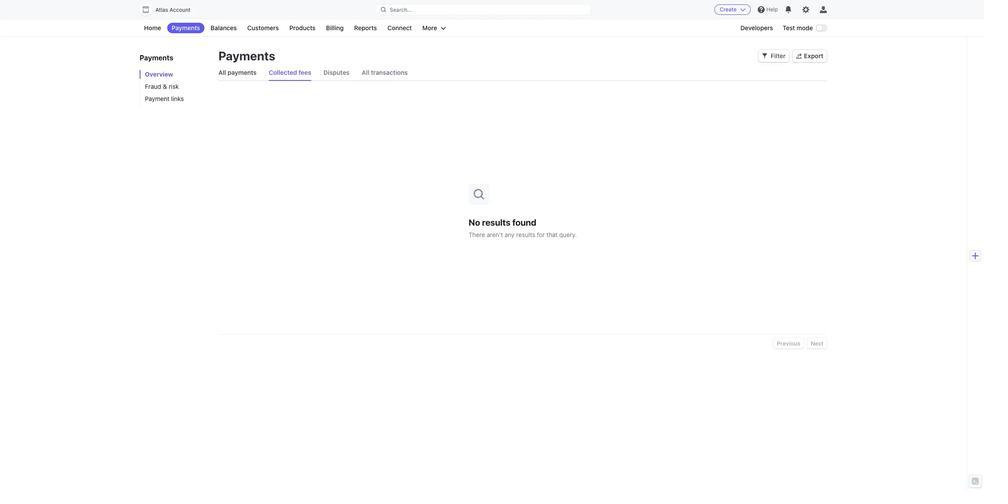 Task type: locate. For each thing, give the bounding box(es) containing it.
disputes
[[324, 69, 350, 76]]

all for all payments
[[219, 69, 226, 76]]

account
[[170, 7, 191, 13]]

fraud & risk
[[145, 83, 179, 90]]

0 horizontal spatial results
[[482, 217, 511, 228]]

tab list
[[219, 65, 827, 81]]

create button
[[715, 4, 751, 15]]

help button
[[755, 3, 782, 17]]

Search… search field
[[376, 4, 591, 15]]

next button
[[808, 339, 827, 349]]

more button
[[418, 23, 450, 33]]

billing link
[[322, 23, 348, 33]]

2 all from the left
[[362, 69, 370, 76]]

next
[[811, 340, 824, 347]]

all
[[219, 69, 226, 76], [362, 69, 370, 76]]

products
[[289, 24, 316, 32]]

balances
[[211, 24, 237, 32]]

home
[[144, 24, 161, 32]]

atlas account button
[[140, 4, 199, 16]]

1 horizontal spatial results
[[517, 231, 536, 238]]

developers
[[741, 24, 773, 32]]

query.
[[560, 231, 577, 238]]

connect
[[388, 24, 412, 32]]

there
[[469, 231, 485, 238]]

export button
[[793, 50, 827, 62]]

for
[[537, 231, 545, 238]]

atlas
[[155, 7, 168, 13]]

results
[[482, 217, 511, 228], [517, 231, 536, 238]]

1 horizontal spatial all
[[362, 69, 370, 76]]

1 all from the left
[[219, 69, 226, 76]]

aren't
[[487, 231, 503, 238]]

reports
[[354, 24, 377, 32]]

collected fees
[[269, 69, 311, 76]]

notifications image
[[785, 6, 792, 13]]

previous button
[[774, 339, 804, 349]]

0 vertical spatial results
[[482, 217, 511, 228]]

no
[[469, 217, 480, 228]]

&
[[163, 83, 167, 90]]

fees
[[299, 69, 311, 76]]

filter button
[[759, 50, 789, 62]]

payment
[[145, 95, 170, 102]]

payments down account
[[172, 24, 200, 32]]

results down found
[[517, 231, 536, 238]]

developers link
[[736, 23, 778, 33]]

all left payments in the top of the page
[[219, 69, 226, 76]]

help
[[767, 6, 778, 13]]

all left transactions
[[362, 69, 370, 76]]

reports link
[[350, 23, 381, 33]]

payments up overview
[[140, 54, 173, 62]]

results up aren't
[[482, 217, 511, 228]]

1 vertical spatial results
[[517, 231, 536, 238]]

billing
[[326, 24, 344, 32]]

overview
[[145, 71, 173, 78]]

0 horizontal spatial all
[[219, 69, 226, 76]]

payments
[[172, 24, 200, 32], [219, 49, 275, 63], [140, 54, 173, 62]]



Task type: vqa. For each thing, say whether or not it's contained in the screenshot.
For
yes



Task type: describe. For each thing, give the bounding box(es) containing it.
any
[[505, 231, 515, 238]]

all payments
[[219, 69, 257, 76]]

payment links link
[[140, 95, 210, 103]]

Search… text field
[[376, 4, 591, 15]]

products link
[[285, 23, 320, 33]]

payment links
[[145, 95, 184, 102]]

tab list containing all payments
[[219, 65, 827, 81]]

payments
[[228, 69, 257, 76]]

atlas account
[[155, 7, 191, 13]]

that
[[547, 231, 558, 238]]

customers link
[[243, 23, 283, 33]]

home link
[[140, 23, 166, 33]]

create
[[720, 6, 737, 13]]

no results found there aren't any results for that query.
[[469, 217, 577, 238]]

export
[[804, 52, 824, 60]]

test
[[783, 24, 795, 32]]

more
[[423, 24, 437, 32]]

balances link
[[206, 23, 241, 33]]

collected
[[269, 69, 297, 76]]

connect link
[[383, 23, 416, 33]]

mode
[[797, 24, 813, 32]]

risk
[[169, 83, 179, 90]]

filter
[[771, 52, 786, 60]]

found
[[513, 217, 537, 228]]

payments up payments in the top of the page
[[219, 49, 275, 63]]

all for all transactions
[[362, 69, 370, 76]]

customers
[[247, 24, 279, 32]]

transactions
[[371, 69, 408, 76]]

fraud & risk link
[[140, 82, 210, 91]]

overview link
[[140, 70, 210, 79]]

all transactions link
[[362, 65, 408, 81]]

previous
[[777, 340, 801, 347]]

search…
[[390, 6, 412, 13]]

collected fees link
[[269, 65, 311, 81]]

payments link
[[167, 23, 205, 33]]

all payments link
[[219, 65, 257, 81]]

disputes link
[[324, 65, 350, 81]]

test mode
[[783, 24, 813, 32]]

svg image
[[762, 53, 768, 59]]

all transactions
[[362, 69, 408, 76]]

fraud
[[145, 83, 161, 90]]

links
[[171, 95, 184, 102]]



